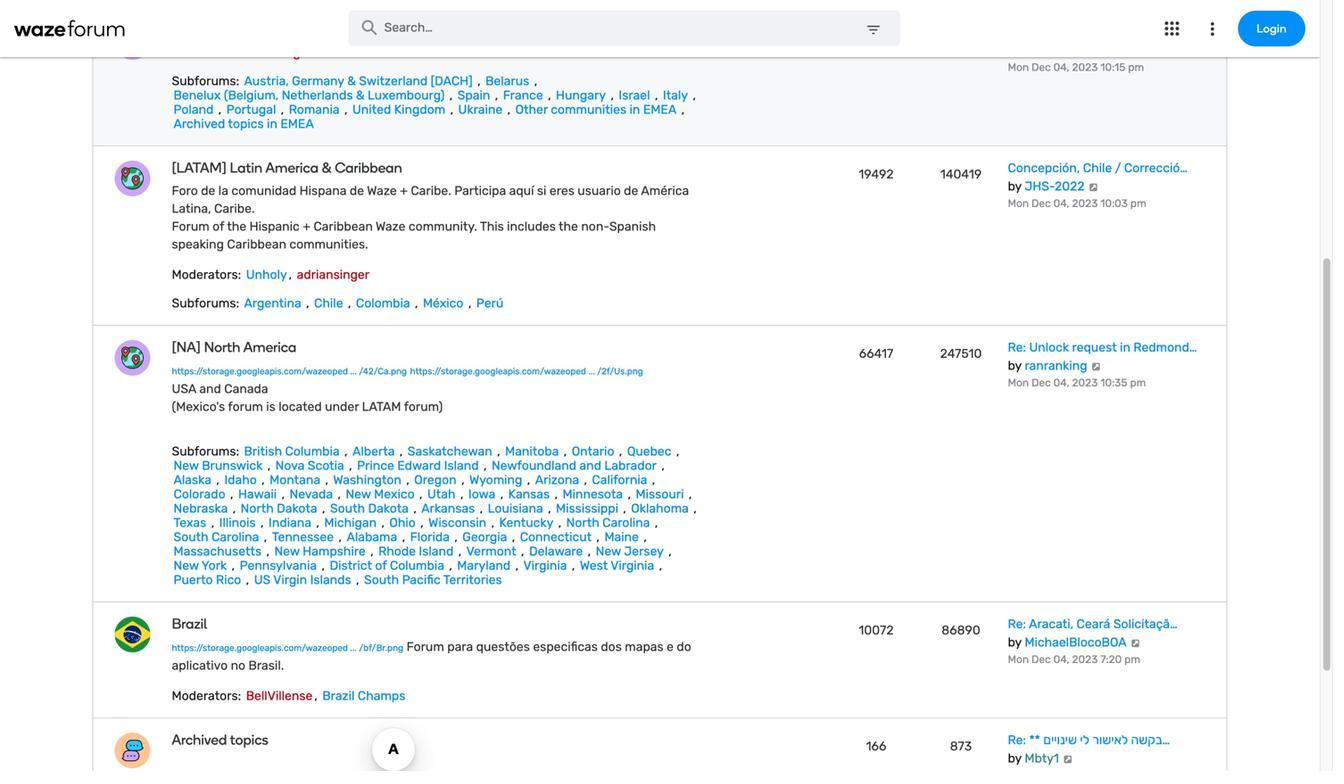 Task type: vqa. For each thing, say whether or not it's contained in the screenshot.
Rhode Island link
yes



Task type: locate. For each thing, give the bounding box(es) containing it.
re: inside the "re: level4→l3 unlock:  (63) by ulle2 mon dec 04, 2023 10:15 pm"
[[1008, 24, 1027, 39]]

1 horizontal spatial caribe.
[[411, 183, 452, 198]]

eres
[[550, 183, 575, 198]]

and inside subforums: british columbia , alberta , saskatchewan , manitoba , ontario , quebec , new brunswick , nova scotia , prince edward island , newfoundland and labrador , alaska , idaho , montana , washington , oregon , wyoming , arizona , california , colorado , hawaii , nevada , new mexico , utah , iowa , kansas , minnesota , missouri , nebraska , north dakota , south dakota , arkansas , louisiana , mississippi , oklahoma , texas , illinois , indiana , michigan , ohio , wisconsin , kentucky , north carolina , south carolina , tennessee , alabama , florida , georgia , connecticut , maine , massachusetts , new hampshire , rhode island , vermont , delaware , new jersey , new york , pennsylvania , district of columbia , maryland , virginia , west virginia , puerto rico , us virgin islands , south pacific territories
[[580, 458, 602, 473]]

vermont link
[[465, 544, 518, 559]]

by inside re: unlock request in redmond… by ranranking
[[1008, 358, 1022, 373]]

topics down (belgium,
[[228, 116, 264, 131]]

1 2023 from the top
[[1073, 61, 1099, 74]]

1 by from the top
[[1008, 43, 1022, 57]]

forum inside [latam] latin america & caribbean foro de la comunidad hispana de waze + caribe. participa aquí si eres usuario de américa latina, caribe. forum of the hispanic + caribbean waze community. this includes the non-spanish speaking caribbean communities.
[[172, 219, 210, 234]]

view the latest post image right mbty1 link
[[1063, 755, 1074, 764]]

0 vertical spatial adriansinger link
[[238, 45, 314, 60]]

other communities in emea link
[[514, 102, 679, 117]]

2 de from the left
[[350, 183, 364, 198]]

kansas
[[509, 487, 550, 502]]

re: inside re: unlock request in redmond… by ranranking
[[1008, 340, 1027, 355]]

de right hispana
[[350, 183, 364, 198]]

0 horizontal spatial dakota
[[277, 501, 317, 516]]

south down 'washington'
[[330, 501, 365, 516]]

1 forum locked image from the top
[[115, 24, 150, 60]]

1 horizontal spatial view the latest post image
[[1088, 183, 1100, 192]]

ontario link
[[570, 444, 617, 459]]

1 vertical spatial chile
[[314, 296, 343, 311]]

poland link
[[172, 102, 216, 117]]

0 vertical spatial view the latest post image
[[1088, 183, 1100, 192]]

1 vertical spatial brazil
[[323, 689, 355, 703]]

subforums: down moderator:
[[172, 74, 239, 88]]

2023 left 10:15
[[1073, 61, 1099, 74]]

archived down benelux
[[174, 116, 225, 131]]

3 mon from the top
[[1008, 377, 1030, 389]]

[emea] europe, middle east & africa moderator: adriansinger
[[172, 23, 404, 60]]

... left the /42/ca.png
[[350, 366, 357, 377]]

forum locked image left "foro"
[[115, 161, 150, 196]]

2023 down the michaelblocoboa link in the right bottom of the page
[[1073, 653, 1099, 666]]

pacific
[[402, 573, 441, 587]]

1 vertical spatial forum locked image
[[115, 161, 150, 196]]

montana
[[270, 473, 321, 487]]

1 horizontal spatial and
[[580, 458, 602, 473]]

https://storage.googleapis.com/wazeoped up brasil.
[[172, 643, 348, 653]]

[na]
[[172, 339, 201, 356]]

4 re: from the top
[[1008, 733, 1027, 748]]

archived
[[174, 116, 225, 131], [172, 732, 227, 749]]

waze
[[367, 183, 397, 198], [376, 219, 406, 234]]

michigan
[[324, 516, 377, 530]]

delaware
[[529, 544, 583, 559]]

1 mon from the top
[[1008, 61, 1030, 74]]

+ down [latam] latin america & caribbean link
[[400, 183, 408, 198]]

rico
[[216, 573, 241, 587]]

0 vertical spatial archived
[[174, 116, 225, 131]]

1 vertical spatial adriansinger
[[297, 267, 370, 282]]

forum locked image
[[115, 24, 150, 60], [115, 161, 150, 196]]

1 horizontal spatial columbia
[[390, 558, 445, 573]]

2 by from the top
[[1008, 179, 1022, 194]]

new brunswick link
[[172, 458, 265, 473]]

illinois
[[219, 516, 256, 530]]

maine link
[[603, 530, 641, 545]]

re: inside the re: ** בקשה לאישור לי שינויים… by mbty1
[[1008, 733, 1027, 748]]

middle
[[276, 23, 319, 40]]

0 vertical spatial columbia
[[285, 444, 340, 459]]

re: for re: ** בקשה לאישור לי שינויים… by mbty1
[[1008, 733, 1027, 748]]

2 04, from the top
[[1054, 197, 1070, 210]]

america up https://storage.googleapis.com/wazeoped ... /42/ca.png link
[[243, 339, 297, 356]]

brunswick
[[202, 458, 263, 473]]

1 vertical spatial moderators:
[[172, 689, 241, 703]]

mon dec 04, 2023 10:03 pm
[[1008, 197, 1147, 210]]

and up (mexico's
[[199, 382, 221, 396]]

caribbean up hispana
[[335, 159, 402, 176]]

0 vertical spatial forum locked image
[[115, 24, 150, 60]]

0 horizontal spatial caribe.
[[214, 201, 255, 216]]

1 horizontal spatial forum
[[407, 640, 444, 654]]

chile left colombia
[[314, 296, 343, 311]]

caribbean up communities.
[[314, 219, 373, 234]]

1 horizontal spatial virginia
[[611, 558, 655, 573]]

view the latest post image down request
[[1091, 362, 1103, 371]]

dec for brazil
[[1032, 653, 1052, 666]]

in down (belgium,
[[267, 116, 278, 131]]

1 dec from the top
[[1032, 61, 1052, 74]]

1 horizontal spatial view the latest post image
[[1130, 639, 1142, 648]]

2 dec from the top
[[1032, 197, 1052, 210]]

mon down ulle2 link
[[1008, 61, 1030, 74]]

view the latest post image for brazil
[[1130, 639, 1142, 648]]

10:03
[[1101, 197, 1129, 210]]

subforums:
[[172, 74, 239, 88], [172, 296, 239, 311], [172, 444, 239, 459]]

view the latest post image down concepción, chile / correcció… link
[[1088, 183, 1100, 192]]

https://storage.googleapis.com/wazeoped up canada
[[172, 366, 348, 377]]

0 vertical spatial moderators:
[[172, 267, 241, 282]]

2 no unread posts image from the top
[[115, 617, 150, 653]]

1 dakota from the left
[[277, 501, 317, 516]]

re: left **
[[1008, 733, 1027, 748]]

adriansinger up subforums: argentina , chile , colombia , méxico , perú in the left top of the page
[[297, 267, 370, 282]]

by left mbty1 link
[[1008, 751, 1022, 766]]

colorado link
[[172, 487, 227, 502]]

2022
[[1055, 179, 1085, 194]]

3 subforums: from the top
[[172, 444, 239, 459]]

brazil left champs
[[323, 689, 355, 703]]

by left jhs-
[[1008, 179, 1022, 194]]

0 horizontal spatial view the latest post image
[[1063, 755, 1074, 764]]

east
[[322, 23, 351, 40]]

us
[[254, 573, 271, 587]]

1 the from the left
[[227, 219, 247, 234]]

saskatchewan
[[408, 444, 493, 459]]

nevada link
[[288, 487, 335, 502]]

4 dec from the top
[[1032, 653, 1052, 666]]

forum down "latina," on the left top
[[172, 219, 210, 234]]

michaelblocoboa link
[[1025, 635, 1127, 650]]

166
[[867, 739, 887, 754]]

1 vertical spatial no unread posts image
[[115, 617, 150, 653]]

subforums: inside subforums: british columbia , alberta , saskatchewan , manitoba , ontario , quebec , new brunswick , nova scotia , prince edward island , newfoundland and labrador , alaska , idaho , montana , washington , oregon , wyoming , arizona , california , colorado , hawaii , nevada , new mexico , utah , iowa , kansas , minnesota , missouri , nebraska , north dakota , south dakota , arkansas , louisiana , mississippi , oklahoma , texas , illinois , indiana , michigan , ohio , wisconsin , kentucky , north carolina , south carolina , tennessee , alabama , florida , georgia , connecticut , maine , massachusetts , new hampshire , rhode island , vermont , delaware , new jersey , new york , pennsylvania , district of columbia , maryland , virginia , west virginia , puerto rico , us virgin islands , south pacific territories
[[172, 444, 239, 459]]

1 vertical spatial columbia
[[390, 558, 445, 573]]

texas
[[174, 516, 207, 530]]

by right 86890
[[1008, 635, 1022, 650]]

america for latin
[[266, 159, 319, 176]]

by inside concepción, chile / correcció… by jhs-2022
[[1008, 179, 1022, 194]]

archived down aplicativo
[[172, 732, 227, 749]]

forum locked image for [latam] latin america & caribbean
[[115, 161, 150, 196]]

... for https://storage.googleapis.com/wazeoped ... /bf/br.png
[[350, 643, 357, 653]]

caribe. down [latam] latin america & caribbean link
[[411, 183, 452, 198]]

1 horizontal spatial chile
[[1084, 161, 1113, 175]]

kansas link
[[507, 487, 552, 502]]

maryland link
[[456, 558, 513, 573]]

0 vertical spatial chile
[[1084, 161, 1113, 175]]

10:35
[[1101, 377, 1128, 389]]

adriansinger down middle at left
[[240, 45, 313, 60]]

island up south pacific territories link
[[419, 544, 454, 559]]

2023 inside the "re: level4→l3 unlock:  (63) by ulle2 mon dec 04, 2023 10:15 pm"
[[1073, 61, 1099, 74]]

archived inside subforums: austria, germany & switzerland [dach] , belarus , benelux (belgium, netherlands & luxembourg) , spain , france , hungary , israel , italy , poland , portugal , romania , united kingdom , ukraine , other communities in emea , archived topics in emea
[[174, 116, 225, 131]]

america
[[266, 159, 319, 176], [243, 339, 297, 356]]

view the latest post image
[[1091, 362, 1103, 371], [1130, 639, 1142, 648]]

by inside the "re: level4→l3 unlock:  (63) by ulle2 mon dec 04, 2023 10:15 pm"
[[1008, 43, 1022, 57]]

no unread posts image for [na] north america
[[115, 340, 150, 376]]

south pacific territories link
[[362, 573, 504, 587]]

by
[[1008, 43, 1022, 57], [1008, 179, 1022, 194], [1008, 358, 1022, 373], [1008, 635, 1022, 650], [1008, 751, 1022, 766]]

de left la
[[201, 183, 216, 198]]

massachusetts
[[174, 544, 262, 559]]

0 horizontal spatial emea
[[281, 116, 314, 131]]

pm right 10:03
[[1131, 197, 1147, 210]]

island up utah
[[444, 458, 479, 473]]

by for concepción, chile / correcció… by jhs-2022
[[1008, 179, 1022, 194]]

1 horizontal spatial emea
[[644, 102, 677, 117]]

redmond…
[[1134, 340, 1198, 355]]

0 vertical spatial no unread posts image
[[115, 340, 150, 376]]

france link
[[502, 88, 545, 103]]

3 by from the top
[[1008, 358, 1022, 373]]

arizona link
[[534, 473, 581, 487]]

2 mon from the top
[[1008, 197, 1030, 210]]

+ up communities.
[[303, 219, 311, 234]]

participa
[[455, 183, 506, 198]]

1 vertical spatial caribe.
[[214, 201, 255, 216]]

pm for brazil
[[1125, 653, 1141, 666]]

israel
[[619, 88, 650, 103]]

2 moderators: from the top
[[172, 689, 241, 703]]

/bf/br.png
[[359, 643, 404, 653]]

& inside [latam] latin america & caribbean foro de la comunidad hispana de waze + caribe. participa aquí si eres usuario de américa latina, caribe. forum of the hispanic + caribbean waze community. this includes the non-spanish speaking caribbean communities.
[[322, 159, 332, 176]]

1 vertical spatial america
[[243, 339, 297, 356]]

romania link
[[287, 102, 342, 117]]

1 vertical spatial +
[[303, 219, 311, 234]]

1 moderators: from the top
[[172, 267, 241, 282]]

belarus link
[[484, 74, 532, 88]]

re: aracati, ceará solicitaçã… link
[[1008, 617, 1178, 632]]

1 horizontal spatial de
[[350, 183, 364, 198]]

... left /bf/br.png
[[350, 643, 357, 653]]

4 mon from the top
[[1008, 653, 1030, 666]]

mon for brazil
[[1008, 653, 1030, 666]]

0 vertical spatial caribbean
[[335, 159, 402, 176]]

1 vertical spatial view the latest post image
[[1130, 639, 1142, 648]]

moderators: down speaking
[[172, 267, 241, 282]]

3 2023 from the top
[[1073, 377, 1099, 389]]

https://storage.googleapis.com/wazeoped ... /bf/br.png
[[172, 643, 404, 653]]

mon down the aracati,
[[1008, 653, 1030, 666]]

waze left the 'community.'
[[376, 219, 406, 234]]

1 subforums: from the top
[[172, 74, 239, 88]]

de right usuario
[[624, 183, 639, 198]]

no unread posts image
[[115, 340, 150, 376], [115, 617, 150, 653]]

chile left /
[[1084, 161, 1113, 175]]

adriansinger link up subforums: argentina , chile , colombia , méxico , perú in the left top of the page
[[295, 267, 372, 282]]

re: inside re: aracati, ceará solicitaçã… by michaelblocoboa
[[1008, 617, 1027, 632]]

https://storage.googleapis.com/wazeoped ... /2f/us.png link
[[410, 362, 644, 380]]

...
[[350, 366, 357, 377], [589, 366, 595, 377], [350, 643, 357, 653]]

subforums: inside subforums: austria, germany & switzerland [dach] , belarus , benelux (belgium, netherlands & luxembourg) , spain , france , hungary , israel , italy , poland , portugal , romania , united kingdom , ukraine , other communities in emea , archived topics in emea
[[172, 74, 239, 88]]

and up the minnesota
[[580, 458, 602, 473]]

1 re: from the top
[[1008, 24, 1027, 39]]

2023 for [latam] latin america & caribbean
[[1073, 197, 1099, 210]]

1 horizontal spatial of
[[375, 558, 387, 573]]

1 04, from the top
[[1054, 61, 1070, 74]]

romania
[[289, 102, 340, 117]]

3 de from the left
[[624, 183, 639, 198]]

moderators: down aplicativo
[[172, 689, 241, 703]]

in left italy link
[[630, 102, 641, 117]]

04, down jhs-2022 link
[[1054, 197, 1070, 210]]

south down rhode
[[364, 573, 399, 587]]

2023 down 2022
[[1073, 197, 1099, 210]]

unholy
[[246, 267, 287, 282]]

2 horizontal spatial de
[[624, 183, 639, 198]]

1 vertical spatial and
[[580, 458, 602, 473]]

israel link
[[617, 88, 652, 103]]

pm right 10:35 in the right of the page
[[1131, 377, 1147, 389]]

by left ulle2 link
[[1008, 43, 1022, 57]]

2 forum locked image from the top
[[115, 161, 150, 196]]

... inside the https://storage.googleapis.com/wazeoped ... /bf/br.png link
[[350, 643, 357, 653]]

forum locked image left [emea] on the left top of the page
[[115, 24, 150, 60]]

of down alabama link
[[375, 558, 387, 573]]

pm right 7:20
[[1125, 653, 1141, 666]]

includes
[[507, 219, 556, 234]]

dec down jhs-
[[1032, 197, 1052, 210]]

0 horizontal spatial columbia
[[285, 444, 340, 459]]

... for https://storage.googleapis.com/wazeoped ... /42/ca.png https://storage.googleapis.com/wazeoped ... /2f/us.png usa and canada (mexico's forum is located under latam forum)
[[350, 366, 357, 377]]

pm right 10:15
[[1129, 61, 1145, 74]]

1 horizontal spatial dakota
[[368, 501, 409, 516]]

4 by from the top
[[1008, 635, 1022, 650]]

0 horizontal spatial virginia
[[524, 558, 567, 573]]

0 vertical spatial waze
[[367, 183, 397, 198]]

0 horizontal spatial and
[[199, 382, 221, 396]]

virginia down maine link
[[611, 558, 655, 573]]

america up 'comunidad'
[[266, 159, 319, 176]]

0 vertical spatial forum
[[172, 219, 210, 234]]

de
[[201, 183, 216, 198], [350, 183, 364, 198], [624, 183, 639, 198]]

mississippi
[[556, 501, 619, 516]]

caribbean down hispanic
[[227, 237, 287, 252]]

0 horizontal spatial the
[[227, 219, 247, 234]]

caribe. down la
[[214, 201, 255, 216]]

chile
[[1084, 161, 1113, 175], [314, 296, 343, 311]]

0 vertical spatial of
[[213, 219, 224, 234]]

0 vertical spatial topics
[[228, 116, 264, 131]]

0 vertical spatial brazil
[[172, 616, 207, 633]]

view the latest post image for mbty1
[[1063, 755, 1074, 764]]

4 2023 from the top
[[1073, 653, 1099, 666]]

virginia down the connecticut
[[524, 558, 567, 573]]

do
[[677, 640, 692, 654]]

4 04, from the top
[[1054, 653, 1070, 666]]

0 vertical spatial adriansinger
[[240, 45, 313, 60]]

in right request
[[1121, 340, 1131, 355]]

ulle2
[[1025, 43, 1053, 57]]

1 vertical spatial of
[[375, 558, 387, 573]]

1 horizontal spatial carolina
[[603, 516, 650, 530]]

view the latest post image down solicitaçã…
[[1130, 639, 1142, 648]]

0 vertical spatial +
[[400, 183, 408, 198]]

dec for [latam] latin america & caribbean
[[1032, 197, 1052, 210]]

0 vertical spatial caribe.
[[411, 183, 452, 198]]

19492
[[859, 167, 894, 182]]

moderators: bellvillense , brazil champs
[[172, 689, 406, 703]]

3 dec from the top
[[1032, 377, 1052, 389]]

view the latest post image for [na] north america
[[1091, 362, 1103, 371]]

brazil up aplicativo
[[172, 616, 207, 633]]

2 subforums: from the top
[[172, 296, 239, 311]]

re: up ulle2 link
[[1008, 24, 1027, 39]]

waze down [latam] latin america & caribbean link
[[367, 183, 397, 198]]

view the latest post image
[[1088, 183, 1100, 192], [1063, 755, 1074, 764]]

iowa
[[469, 487, 496, 502]]

1 horizontal spatial brazil
[[323, 689, 355, 703]]

2 2023 from the top
[[1073, 197, 1099, 210]]

newfoundland and labrador link
[[490, 458, 659, 473]]

aquí
[[509, 183, 534, 198]]

pm for [na] north america
[[1131, 377, 1147, 389]]

1 vertical spatial view the latest post image
[[1063, 755, 1074, 764]]

0 horizontal spatial view the latest post image
[[1091, 362, 1103, 371]]

& up hispana
[[322, 159, 332, 176]]

2 horizontal spatial in
[[1121, 340, 1131, 355]]

mbty1
[[1025, 751, 1060, 766]]

2023 left 10:35 in the right of the page
[[1073, 377, 1099, 389]]

of inside subforums: british columbia , alberta , saskatchewan , manitoba , ontario , quebec , new brunswick , nova scotia , prince edward island , newfoundland and labrador , alaska , idaho , montana , washington , oregon , wyoming , arizona , california , colorado , hawaii , nevada , new mexico , utah , iowa , kansas , minnesota , missouri , nebraska , north dakota , south dakota , arkansas , louisiana , mississippi , oklahoma , texas , illinois , indiana , michigan , ohio , wisconsin , kentucky , north carolina , south carolina , tennessee , alabama , florida , georgia , connecticut , maine , massachusetts , new hampshire , rhode island , vermont , delaware , new jersey , new york , pennsylvania , district of columbia , maryland , virginia , west virginia , puerto rico , us virgin islands , south pacific territories
[[375, 558, 387, 573]]

0 horizontal spatial brazil
[[172, 616, 207, 633]]

0 horizontal spatial forum
[[172, 219, 210, 234]]

germany
[[292, 74, 344, 88]]

1 vertical spatial subforums:
[[172, 296, 239, 311]]

topics inside subforums: austria, germany & switzerland [dach] , belarus , benelux (belgium, netherlands & luxembourg) , spain , france , hungary , israel , italy , poland , portugal , romania , united kingdom , ukraine , other communities in emea , archived topics in emea
[[228, 116, 264, 131]]

la
[[219, 183, 229, 198]]

forum down brazil link
[[407, 640, 444, 654]]

3 04, from the top
[[1054, 377, 1070, 389]]

0 vertical spatial and
[[199, 382, 221, 396]]

south up new york link
[[174, 530, 209, 545]]

3 re: from the top
[[1008, 617, 1027, 632]]

0 vertical spatial america
[[266, 159, 319, 176]]

the left hispanic
[[227, 219, 247, 234]]

is
[[266, 399, 276, 414]]

topics down bellvillense
[[230, 732, 269, 749]]

of up speaking
[[213, 219, 224, 234]]

arkansas link
[[420, 501, 477, 516]]

1 horizontal spatial +
[[400, 183, 408, 198]]

adriansinger link
[[238, 45, 314, 60], [295, 267, 372, 282]]

oklahoma
[[632, 501, 689, 516]]

virginia
[[524, 558, 567, 573], [611, 558, 655, 573]]

concepción, chile / correcció… link
[[1008, 161, 1188, 175]]

subforums: up [na] at the left of page
[[172, 296, 239, 311]]

in inside re: unlock request in redmond… by ranranking
[[1121, 340, 1131, 355]]

dec down ulle2 link
[[1032, 61, 1052, 74]]

dec down 'ranranking' "link"
[[1032, 377, 1052, 389]]

oregon link
[[413, 473, 459, 487]]

0 vertical spatial subforums:
[[172, 74, 239, 88]]

re: left the aracati,
[[1008, 617, 1027, 632]]

mon inside the "re: level4→l3 unlock:  (63) by ulle2 mon dec 04, 2023 10:15 pm"
[[1008, 61, 1030, 74]]

florida link
[[409, 530, 452, 545]]

66417
[[860, 346, 894, 361]]

dec for [na] north america
[[1032, 377, 1052, 389]]

04, down level4→l3
[[1054, 61, 1070, 74]]

by left 'ranranking' "link"
[[1008, 358, 1022, 373]]

re: left unlock
[[1008, 340, 1027, 355]]

0 horizontal spatial de
[[201, 183, 216, 198]]

washington link
[[332, 473, 403, 487]]

the left the non-
[[559, 219, 578, 234]]

virgin
[[273, 573, 307, 587]]

dec down the aracati,
[[1032, 653, 1052, 666]]

04, down 'ranranking' "link"
[[1054, 377, 1070, 389]]

04, down the michaelblocoboa link in the right bottom of the page
[[1054, 653, 1070, 666]]

10:15
[[1101, 61, 1126, 74]]

2 vertical spatial subforums:
[[172, 444, 239, 459]]

2 re: from the top
[[1008, 340, 1027, 355]]

view the latest post image for jhs-2022
[[1088, 183, 1100, 192]]

ranranking
[[1025, 358, 1088, 373]]

1 vertical spatial caribbean
[[314, 219, 373, 234]]

subforums: up alaska
[[172, 444, 239, 459]]

& right germany
[[347, 74, 356, 88]]

247510
[[941, 346, 982, 361]]

1 no unread posts image from the top
[[115, 340, 150, 376]]

1 vertical spatial forum
[[407, 640, 444, 654]]

mon down 'ranranking' "link"
[[1008, 377, 1030, 389]]

0 horizontal spatial of
[[213, 219, 224, 234]]

& right the east
[[354, 23, 364, 40]]

adriansinger link down middle at left
[[238, 45, 314, 60]]

colombia
[[356, 296, 410, 311]]

& inside [emea] europe, middle east & africa moderator: adriansinger
[[354, 23, 364, 40]]

1 vertical spatial adriansinger link
[[295, 267, 372, 282]]

subforums: for subforums: argentina , chile , colombia , méxico , perú
[[172, 296, 239, 311]]

by inside re: aracati, ceará solicitaçã… by michaelblocoboa
[[1008, 635, 1022, 650]]

hungary
[[556, 88, 606, 103]]

[dach]
[[431, 74, 473, 88]]

michaelblocoboa
[[1025, 635, 1127, 650]]

mon down jhs-
[[1008, 197, 1030, 210]]

&
[[354, 23, 364, 40], [347, 74, 356, 88], [356, 88, 365, 103], [322, 159, 332, 176]]

0 vertical spatial view the latest post image
[[1091, 362, 1103, 371]]

america inside [latam] latin america & caribbean foro de la comunidad hispana de waze + caribe. participa aquí si eres usuario de américa latina, caribe. forum of the hispanic + caribbean waze community. this includes the non-spanish speaking caribbean communities.
[[266, 159, 319, 176]]

by for re: level4→l3 unlock:  (63) by ulle2 mon dec 04, 2023 10:15 pm
[[1008, 43, 1022, 57]]

5 by from the top
[[1008, 751, 1022, 766]]

1 horizontal spatial the
[[559, 219, 578, 234]]

0 horizontal spatial +
[[303, 219, 311, 234]]



Task type: describe. For each thing, give the bounding box(es) containing it.
1 vertical spatial waze
[[376, 219, 406, 234]]

adriansinger inside [emea] europe, middle east & africa moderator: adriansinger
[[240, 45, 313, 60]]

canada
[[224, 382, 268, 396]]

arkansas
[[422, 501, 475, 516]]

mbty1 link
[[1025, 751, 1060, 766]]

re: for re: level4→l3 unlock:  (63) by ulle2 mon dec 04, 2023 10:15 pm
[[1008, 24, 1027, 39]]

unlock
[[1030, 340, 1070, 355]]

new mexico link
[[344, 487, 417, 502]]

& right netherlands
[[356, 88, 365, 103]]

04, for [latam] latin america & caribbean
[[1054, 197, 1070, 210]]

86890
[[942, 623, 981, 638]]

https://storage.googleapis.com/wazeoped for https://storage.googleapis.com/wazeoped ... /bf/br.png
[[172, 643, 348, 653]]

non-
[[582, 219, 610, 234]]

[emea]
[[172, 23, 221, 40]]

hampshire
[[303, 544, 366, 559]]

wisconsin
[[429, 516, 487, 530]]

georgia link
[[461, 530, 509, 545]]

forum inside forum para questões especificas dos mapas e do aplicativo no brasil.
[[407, 640, 444, 654]]

south dakota link
[[328, 501, 411, 516]]

2 dakota from the left
[[368, 501, 409, 516]]

under
[[325, 399, 359, 414]]

oklahoma link
[[630, 501, 691, 516]]

champs
[[358, 689, 406, 703]]

dec inside the "re: level4→l3 unlock:  (63) by ulle2 mon dec 04, 2023 10:15 pm"
[[1032, 61, 1052, 74]]

mon dec 04, 2023 7:20 pm
[[1008, 653, 1141, 666]]

... left /2f/us.png
[[589, 366, 595, 377]]

africa
[[367, 23, 404, 40]]

nevada
[[290, 487, 333, 502]]

washington
[[333, 473, 402, 487]]

subforums: argentina , chile , colombia , méxico , perú
[[172, 296, 504, 311]]

subforums: for subforums: british columbia , alberta , saskatchewan , manitoba , ontario , quebec , new brunswick , nova scotia , prince edward island , newfoundland and labrador , alaska , idaho , montana , washington , oregon , wyoming , arizona , california , colorado , hawaii , nevada , new mexico , utah , iowa , kansas , minnesota , missouri , nebraska , north dakota , south dakota , arkansas , louisiana , mississippi , oklahoma , texas , illinois , indiana , michigan , ohio , wisconsin , kentucky , north carolina , south carolina , tennessee , alabama , florida , georgia , connecticut , maine , massachusetts , new hampshire , rhode island , vermont , delaware , new jersey , new york , pennsylvania , district of columbia , maryland , virginia , west virginia , puerto rico , us virgin islands , south pacific territories
[[172, 444, 239, 459]]

pm for [latam] latin america & caribbean
[[1131, 197, 1147, 210]]

quebec link
[[626, 444, 674, 459]]

america for north
[[243, 339, 297, 356]]

(mexico's
[[172, 399, 225, 414]]

concepción, chile / correcció… by jhs-2022
[[1008, 161, 1188, 194]]

wyoming link
[[468, 473, 524, 487]]

idaho link
[[223, 473, 259, 487]]

of inside [latam] latin america & caribbean foro de la comunidad hispana de waze + caribe. participa aquí si eres usuario de américa latina, caribe. forum of the hispanic + caribbean waze community. this includes the non-spanish speaking caribbean communities.
[[213, 219, 224, 234]]

1 horizontal spatial in
[[630, 102, 641, 117]]

re: for re: unlock request in redmond… by ranranking
[[1008, 340, 1027, 355]]

indiana
[[269, 516, 312, 530]]

oregon
[[415, 473, 457, 487]]

0 horizontal spatial chile
[[314, 296, 343, 311]]

italy
[[663, 88, 688, 103]]

שינויים…
[[1044, 733, 1171, 748]]

https://storage.googleapis.com/wazeoped for https://storage.googleapis.com/wazeoped ... /42/ca.png https://storage.googleapis.com/wazeoped ... /2f/us.png usa and canada (mexico's forum is located under latam forum)
[[172, 366, 348, 377]]

by for re: aracati, ceará solicitaçã… by michaelblocoboa
[[1008, 635, 1022, 650]]

pennsylvania
[[240, 558, 317, 573]]

mon for [latam] latin america & caribbean
[[1008, 197, 1030, 210]]

nova scotia link
[[274, 458, 346, 473]]

mon dec 04, 2023 10:35 pm
[[1008, 377, 1147, 389]]

1 vertical spatial topics
[[230, 732, 269, 749]]

1 vertical spatial archived
[[172, 732, 227, 749]]

iowa link
[[467, 487, 498, 502]]

re: unlock request in redmond… link
[[1008, 340, 1198, 355]]

request
[[1073, 340, 1118, 355]]

https://storage.googleapis.com/wazeoped ... /42/ca.png link
[[172, 362, 407, 380]]

chile inside concepción, chile / correcció… by jhs-2022
[[1084, 161, 1113, 175]]

europe,
[[224, 23, 273, 40]]

archived topics in emea link
[[172, 116, 316, 131]]

connecticut link
[[518, 530, 594, 545]]

subforums: for subforums: austria, germany & switzerland [dach] , belarus , benelux (belgium, netherlands & luxembourg) , spain , france , hungary , israel , italy , poland , portugal , romania , united kingdom , ukraine , other communities in emea , archived topics in emea
[[172, 74, 239, 88]]

04, for brazil
[[1054, 653, 1070, 666]]

spanish
[[610, 219, 656, 234]]

0 vertical spatial south
[[330, 501, 365, 516]]

7:20
[[1101, 653, 1123, 666]]

minnesota
[[563, 487, 623, 502]]

1 de from the left
[[201, 183, 216, 198]]

2 vertical spatial south
[[364, 573, 399, 587]]

alaska link
[[172, 473, 213, 487]]

district
[[330, 558, 372, 573]]

moderators: for [latam] latin america & caribbean
[[172, 267, 241, 282]]

united kingdom link
[[351, 102, 447, 117]]

kentucky
[[500, 516, 554, 530]]

10072
[[859, 623, 894, 638]]

hispana
[[300, 183, 347, 198]]

italy link
[[662, 88, 690, 103]]

2 virginia from the left
[[611, 558, 655, 573]]

no unread posts image for brazil
[[115, 617, 150, 653]]

04, for [na] north america
[[1054, 377, 1070, 389]]

moderators: for brazil
[[172, 689, 241, 703]]

0 horizontal spatial carolina
[[212, 530, 259, 545]]

by inside the re: ** בקשה לאישור לי שינויים… by mbty1
[[1008, 751, 1022, 766]]

e
[[667, 640, 674, 654]]

140419
[[941, 167, 982, 182]]

2 vertical spatial caribbean
[[227, 237, 287, 252]]

newfoundland
[[492, 458, 577, 473]]

nebraska link
[[172, 501, 230, 516]]

mon for [na] north america
[[1008, 377, 1030, 389]]

para
[[448, 640, 473, 654]]

no
[[231, 658, 246, 673]]

latam
[[362, 399, 401, 414]]

argentina link
[[242, 296, 303, 311]]

subforums: british columbia , alberta , saskatchewan , manitoba , ontario , quebec , new brunswick , nova scotia , prince edward island , newfoundland and labrador , alaska , idaho , montana , washington , oregon , wyoming , arizona , california , colorado , hawaii , nevada , new mexico , utah , iowa , kansas , minnesota , missouri , nebraska , north dakota , south dakota , arkansas , louisiana , mississippi , oklahoma , texas , illinois , indiana , michigan , ohio , wisconsin , kentucky , north carolina , south carolina , tennessee , alabama , florida , georgia , connecticut , maine , massachusetts , new hampshire , rhode island , vermont , delaware , new jersey , new york , pennsylvania , district of columbia , maryland , virginia , west virginia , puerto rico , us virgin islands , south pacific territories
[[172, 444, 697, 587]]

connecticut
[[520, 530, 592, 545]]

comunidad
[[232, 183, 297, 198]]

france
[[503, 88, 543, 103]]

/
[[1116, 161, 1122, 175]]

2023 for brazil
[[1073, 653, 1099, 666]]

scotia
[[308, 458, 344, 473]]

1 vertical spatial south
[[174, 530, 209, 545]]

ranranking link
[[1025, 358, 1088, 373]]

maryland
[[457, 558, 511, 573]]

switzerland
[[359, 74, 428, 88]]

level4→l3
[[1030, 24, 1095, 39]]

brasil.
[[249, 658, 284, 673]]

https://storage.googleapis.com/wazeoped down perú
[[410, 366, 587, 377]]

questões
[[476, 640, 530, 654]]

rhode island link
[[377, 544, 456, 559]]

and inside https://storage.googleapis.com/wazeoped ... /42/ca.png https://storage.googleapis.com/wazeoped ... /2f/us.png usa and canada (mexico's forum is located under latam forum)
[[199, 382, 221, 396]]

forum)
[[404, 399, 443, 414]]

michigan link
[[323, 516, 379, 530]]

1 vertical spatial island
[[419, 544, 454, 559]]

[na] north america link
[[172, 339, 687, 356]]

0 horizontal spatial in
[[267, 116, 278, 131]]

florida
[[410, 530, 450, 545]]

bellvillense
[[246, 689, 313, 703]]

hawaii link
[[237, 487, 279, 502]]

ceará
[[1077, 617, 1111, 632]]

2 the from the left
[[559, 219, 578, 234]]

re: for re: aracati, ceará solicitaçã… by michaelblocoboa
[[1008, 617, 1027, 632]]

missouri link
[[634, 487, 686, 502]]

0 vertical spatial island
[[444, 458, 479, 473]]

hawaii
[[238, 487, 277, 502]]

[latam]
[[172, 159, 227, 176]]

perú
[[477, 296, 504, 311]]

south carolina link
[[172, 530, 261, 545]]

04, inside the "re: level4→l3 unlock:  (63) by ulle2 mon dec 04, 2023 10:15 pm"
[[1054, 61, 1070, 74]]

1 virginia from the left
[[524, 558, 567, 573]]

jersey
[[624, 544, 664, 559]]

[latam] latin america & caribbean foro de la comunidad hispana de waze + caribe. participa aquí si eres usuario de américa latina, caribe. forum of the hispanic + caribbean waze community. this includes the non-spanish speaking caribbean communities.
[[172, 159, 690, 252]]

benelux (belgium, netherlands & luxembourg) link
[[172, 88, 447, 103]]

pm inside the "re: level4→l3 unlock:  (63) by ulle2 mon dec 04, 2023 10:15 pm"
[[1129, 61, 1145, 74]]

delaware link
[[528, 544, 585, 559]]

forum locked image for [emea] europe, middle east & africa
[[115, 24, 150, 60]]

moderator:
[[172, 45, 235, 60]]

https://storage.googleapis.com/wazeoped ... /42/ca.png https://storage.googleapis.com/wazeoped ... /2f/us.png usa and canada (mexico's forum is located under latam forum)
[[172, 366, 644, 414]]

[latam] latin america & caribbean link
[[172, 159, 687, 176]]

2023 for [na] north america
[[1073, 377, 1099, 389]]

community.
[[409, 219, 478, 234]]



